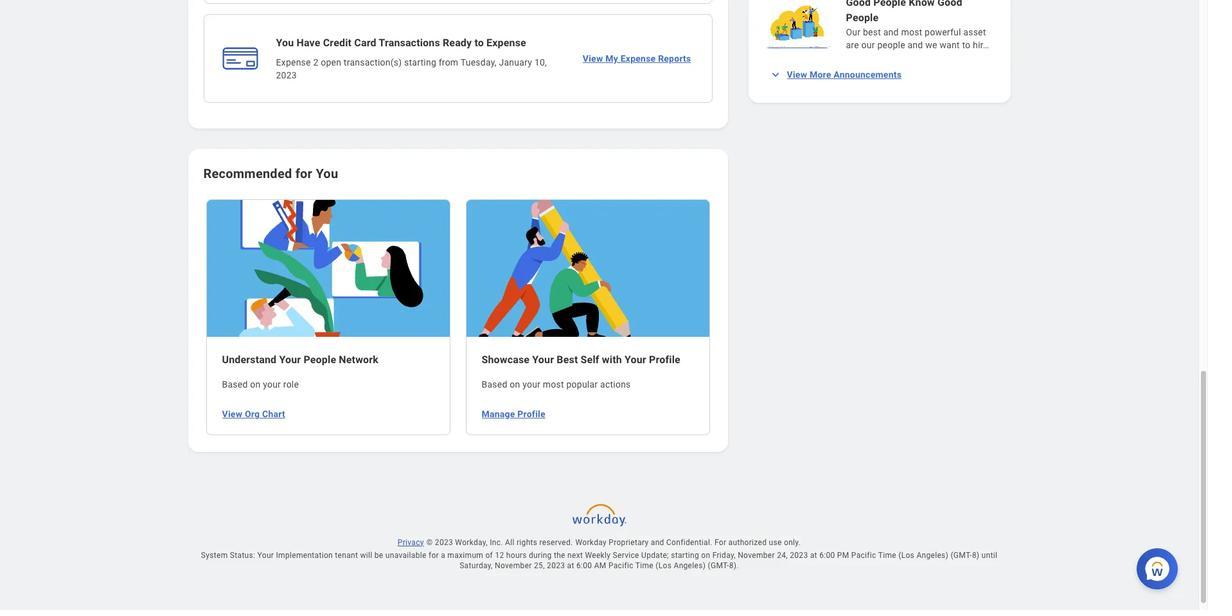 Task type: vqa. For each thing, say whether or not it's contained in the screenshot.
'Implementation Preview -   adeptai_dpt1' Banner
no



Task type: locate. For each thing, give the bounding box(es) containing it.
1 vertical spatial people
[[304, 353, 336, 366]]

2023 down only.
[[790, 551, 808, 560]]

november
[[738, 551, 775, 560], [495, 561, 532, 570]]

0 vertical spatial profile
[[649, 353, 681, 366]]

on left friday,
[[702, 551, 711, 560]]

angeles) down confidential.
[[674, 561, 706, 570]]

to
[[475, 37, 484, 49], [963, 40, 971, 50]]

january
[[499, 57, 532, 68]]

2 horizontal spatial expense
[[621, 53, 656, 64]]

1 horizontal spatial november
[[738, 551, 775, 560]]

unavailable
[[386, 551, 427, 560]]

recommended
[[203, 166, 292, 181]]

1 horizontal spatial most
[[902, 27, 923, 37]]

and up update;
[[651, 538, 665, 547]]

your
[[263, 379, 281, 389], [523, 379, 541, 389]]

your left role
[[263, 379, 281, 389]]

based down showcase
[[482, 379, 508, 389]]

chart
[[262, 409, 285, 419]]

november down hours
[[495, 561, 532, 570]]

showcase your best self with your profile
[[482, 353, 681, 366]]

1 horizontal spatial pacific
[[852, 551, 877, 560]]

1 horizontal spatial 6:00
[[820, 551, 835, 560]]

©
[[427, 538, 433, 547]]

0 horizontal spatial starting
[[404, 57, 437, 68]]

1 horizontal spatial to
[[963, 40, 971, 50]]

time right pm
[[879, 551, 897, 560]]

at down next
[[567, 561, 575, 570]]

most
[[902, 27, 923, 37], [543, 379, 564, 389]]

(gmt- down friday,
[[708, 561, 730, 570]]

0 vertical spatial 6:00
[[820, 551, 835, 560]]

on inside privacy © 2023 workday, inc. all rights reserved. workday proprietary and confidential. for authorized use only. system status: your implementation tenant will be unavailable for a maximum of 12 hours during the next weekly service update; starting on friday, november 24, 2023 at 6:00 pm pacific time (los angeles) (gmt-8) until saturday, november 25, 2023 at 6:00 am pacific time (los angeles) (gmt-8).
[[702, 551, 711, 560]]

based for understand your people network
[[222, 379, 248, 389]]

view for you have credit card transactions ready to expense
[[583, 53, 603, 64]]

view left my
[[583, 53, 603, 64]]

starting
[[404, 57, 437, 68], [671, 551, 699, 560]]

2 horizontal spatial view
[[787, 69, 808, 80]]

your for understand
[[263, 379, 281, 389]]

most for your
[[543, 379, 564, 389]]

november down authorized
[[738, 551, 775, 560]]

based down understand
[[222, 379, 248, 389]]

0 horizontal spatial to
[[475, 37, 484, 49]]

0 vertical spatial starting
[[404, 57, 437, 68]]

(los down update;
[[656, 561, 672, 570]]

1 horizontal spatial for
[[429, 551, 439, 560]]

1 your from the left
[[263, 379, 281, 389]]

0 horizontal spatial expense
[[276, 57, 311, 68]]

0 horizontal spatial most
[[543, 379, 564, 389]]

showcase
[[482, 353, 530, 366]]

1 vertical spatial at
[[567, 561, 575, 570]]

for
[[296, 166, 313, 181], [429, 551, 439, 560]]

on
[[250, 379, 261, 389], [510, 379, 520, 389], [702, 551, 711, 560]]

expense up january
[[487, 37, 526, 49]]

2 vertical spatial and
[[651, 538, 665, 547]]

chevron down small image
[[769, 68, 782, 81]]

during
[[529, 551, 552, 560]]

25,
[[534, 561, 545, 570]]

role
[[283, 379, 299, 389]]

24,
[[777, 551, 788, 560]]

0 vertical spatial view
[[583, 53, 603, 64]]

system
[[201, 551, 228, 560]]

only.
[[784, 538, 801, 547]]

0 vertical spatial time
[[879, 551, 897, 560]]

until
[[982, 551, 998, 560]]

view inside button
[[222, 409, 242, 419]]

view org chart button
[[217, 401, 291, 427]]

most down best
[[543, 379, 564, 389]]

on down understand
[[250, 379, 261, 389]]

people left the network
[[304, 353, 336, 366]]

to inside our best and most powerful asset are our people and we want to hir …
[[963, 40, 971, 50]]

footer containing privacy © 2023 workday, inc. all rights reserved. workday proprietary and confidential. for authorized use only. system status: your implementation tenant will be unavailable for a maximum of 12 hours during the next weekly service update; starting on friday, november 24, 2023 at 6:00 pm pacific time (los angeles) (gmt-8) until saturday, november 25, 2023 at 6:00 am pacific time (los angeles) (gmt-8).
[[167, 498, 1031, 610]]

0 horizontal spatial time
[[636, 561, 654, 570]]

on for understand
[[250, 379, 261, 389]]

0 horizontal spatial pacific
[[609, 561, 634, 570]]

0 horizontal spatial view
[[222, 409, 242, 419]]

view left org
[[222, 409, 242, 419]]

0 vertical spatial angeles)
[[917, 551, 949, 560]]

1 vertical spatial for
[[429, 551, 439, 560]]

1 horizontal spatial view
[[583, 53, 603, 64]]

0 horizontal spatial people
[[304, 353, 336, 366]]

0 vertical spatial most
[[902, 27, 923, 37]]

1 horizontal spatial angeles)
[[917, 551, 949, 560]]

privacy link
[[397, 537, 425, 547]]

1 horizontal spatial time
[[879, 551, 897, 560]]

2 your from the left
[[523, 379, 541, 389]]

most inside our best and most powerful asset are our people and we want to hir …
[[902, 27, 923, 37]]

0 horizontal spatial based
[[222, 379, 248, 389]]

starting down confidential.
[[671, 551, 699, 560]]

8)
[[972, 551, 980, 560]]

2 horizontal spatial on
[[702, 551, 711, 560]]

1 horizontal spatial (gmt-
[[951, 551, 972, 560]]

expense left 2
[[276, 57, 311, 68]]

most up people
[[902, 27, 923, 37]]

0 vertical spatial pacific
[[852, 551, 877, 560]]

2023 up a
[[435, 538, 453, 547]]

0 vertical spatial (gmt-
[[951, 551, 972, 560]]

6:00 left pm
[[820, 551, 835, 560]]

reserved.
[[540, 538, 573, 547]]

transaction(s)
[[344, 57, 402, 68]]

view more announcements button
[[764, 62, 910, 87]]

angeles)
[[917, 551, 949, 560], [674, 561, 706, 570]]

on down showcase
[[510, 379, 520, 389]]

time
[[879, 551, 897, 560], [636, 561, 654, 570]]

0 horizontal spatial for
[[296, 166, 313, 181]]

time down update;
[[636, 561, 654, 570]]

most inside recommended for you list
[[543, 379, 564, 389]]

0 vertical spatial (los
[[899, 551, 915, 560]]

1 vertical spatial time
[[636, 561, 654, 570]]

0 horizontal spatial your
[[263, 379, 281, 389]]

for left a
[[429, 551, 439, 560]]

0 vertical spatial you
[[276, 37, 294, 49]]

1 vertical spatial angeles)
[[674, 561, 706, 570]]

based
[[222, 379, 248, 389], [482, 379, 508, 389]]

1 based from the left
[[222, 379, 248, 389]]

2023 inside 'expense 2 open transaction(s) starting from tuesday, january 10, 2023'
[[276, 70, 297, 80]]

view right chevron down small icon
[[787, 69, 808, 80]]

1 vertical spatial most
[[543, 379, 564, 389]]

your up role
[[279, 353, 301, 366]]

inc.
[[490, 538, 503, 547]]

0 horizontal spatial and
[[651, 538, 665, 547]]

your up manage profile
[[523, 379, 541, 389]]

2 vertical spatial view
[[222, 409, 242, 419]]

actions
[[600, 379, 631, 389]]

1 horizontal spatial expense
[[487, 37, 526, 49]]

angeles) left 8) at the bottom of the page
[[917, 551, 949, 560]]

expense 2 open transaction(s) starting from tuesday, january 10, 2023
[[276, 57, 547, 80]]

expense right my
[[621, 53, 656, 64]]

a
[[441, 551, 446, 560]]

0 horizontal spatial you
[[276, 37, 294, 49]]

people
[[878, 40, 906, 50]]

privacy © 2023 workday, inc. all rights reserved. workday proprietary and confidential. for authorized use only. system status: your implementation tenant will be unavailable for a maximum of 12 hours during the next weekly service update; starting on friday, november 24, 2023 at 6:00 pm pacific time (los angeles) (gmt-8) until saturday, november 25, 2023 at 6:00 am pacific time (los angeles) (gmt-8).
[[201, 538, 998, 570]]

1 horizontal spatial (los
[[899, 551, 915, 560]]

profile right manage
[[518, 409, 546, 419]]

expense
[[487, 37, 526, 49], [621, 53, 656, 64], [276, 57, 311, 68]]

1 horizontal spatial and
[[884, 27, 899, 37]]

1 horizontal spatial based
[[482, 379, 508, 389]]

1 vertical spatial view
[[787, 69, 808, 80]]

2 based from the left
[[482, 379, 508, 389]]

the
[[554, 551, 566, 560]]

1 vertical spatial and
[[908, 40, 923, 50]]

and
[[884, 27, 899, 37], [908, 40, 923, 50], [651, 538, 665, 547]]

recommended for you list
[[198, 198, 718, 436]]

0 horizontal spatial profile
[[518, 409, 546, 419]]

expense inside 'expense 2 open transaction(s) starting from tuesday, january 10, 2023'
[[276, 57, 311, 68]]

1 horizontal spatial on
[[510, 379, 520, 389]]

to up tuesday,
[[475, 37, 484, 49]]

understand
[[222, 353, 277, 366]]

profile right "with"
[[649, 353, 681, 366]]

1 vertical spatial profile
[[518, 409, 546, 419]]

at
[[811, 551, 818, 560], [567, 561, 575, 570]]

1 horizontal spatial your
[[523, 379, 541, 389]]

0 horizontal spatial angeles)
[[674, 561, 706, 570]]

10,
[[535, 57, 547, 68]]

with
[[602, 353, 622, 366]]

1 vertical spatial november
[[495, 561, 532, 570]]

pacific right pm
[[852, 551, 877, 560]]

starting inside privacy © 2023 workday, inc. all rights reserved. workday proprietary and confidential. for authorized use only. system status: your implementation tenant will be unavailable for a maximum of 12 hours during the next weekly service update; starting on friday, november 24, 2023 at 6:00 pm pacific time (los angeles) (gmt-8) until saturday, november 25, 2023 at 6:00 am pacific time (los angeles) (gmt-8).
[[671, 551, 699, 560]]

2
[[313, 57, 319, 68]]

pacific down service
[[609, 561, 634, 570]]

and left we
[[908, 40, 923, 50]]

your
[[279, 353, 301, 366], [533, 353, 554, 366], [625, 353, 647, 366], [258, 551, 274, 560]]

status:
[[230, 551, 255, 560]]

0 horizontal spatial on
[[250, 379, 261, 389]]

(gmt- left until
[[951, 551, 972, 560]]

starting inside 'expense 2 open transaction(s) starting from tuesday, january 10, 2023'
[[404, 57, 437, 68]]

footer
[[167, 498, 1031, 610]]

1 vertical spatial 6:00
[[577, 561, 592, 570]]

2023 down have
[[276, 70, 297, 80]]

0 horizontal spatial november
[[495, 561, 532, 570]]

0 horizontal spatial (los
[[656, 561, 672, 570]]

pacific
[[852, 551, 877, 560], [609, 561, 634, 570]]

starting down the transactions
[[404, 57, 437, 68]]

friday,
[[713, 551, 736, 560]]

0 vertical spatial people
[[846, 12, 879, 24]]

1 vertical spatial (gmt-
[[708, 561, 730, 570]]

view
[[583, 53, 603, 64], [787, 69, 808, 80], [222, 409, 242, 419]]

0 vertical spatial for
[[296, 166, 313, 181]]

view my expense reports button
[[578, 46, 697, 71]]

network
[[339, 353, 379, 366]]

0 vertical spatial and
[[884, 27, 899, 37]]

to left the hir in the right top of the page
[[963, 40, 971, 50]]

1 horizontal spatial you
[[316, 166, 338, 181]]

(los right pm
[[899, 551, 915, 560]]

more
[[810, 69, 832, 80]]

saturday,
[[460, 561, 493, 570]]

of
[[486, 551, 493, 560]]

for right recommended at the left of the page
[[296, 166, 313, 181]]

6:00 down next
[[577, 561, 592, 570]]

authorized
[[729, 538, 767, 547]]

1 horizontal spatial people
[[846, 12, 879, 24]]

1 horizontal spatial at
[[811, 551, 818, 560]]

1 vertical spatial starting
[[671, 551, 699, 560]]

people up the our
[[846, 12, 879, 24]]

and up people
[[884, 27, 899, 37]]

at left pm
[[811, 551, 818, 560]]

for
[[715, 538, 727, 547]]

your right status: at left
[[258, 551, 274, 560]]

workday
[[576, 538, 607, 547]]

manage profile button
[[477, 401, 551, 427]]

1 horizontal spatial starting
[[671, 551, 699, 560]]

you
[[276, 37, 294, 49], [316, 166, 338, 181]]

profile
[[649, 353, 681, 366], [518, 409, 546, 419]]



Task type: describe. For each thing, give the bounding box(es) containing it.
0 vertical spatial november
[[738, 551, 775, 560]]

8).
[[730, 561, 739, 570]]

maximum
[[448, 551, 484, 560]]

best
[[557, 353, 578, 366]]

recommended for you
[[203, 166, 338, 181]]

our best and most powerful asset are our people and we want to hir …
[[846, 27, 990, 50]]

tuesday,
[[461, 57, 497, 68]]

our
[[862, 40, 875, 50]]

be
[[375, 551, 383, 560]]

view my expense reports
[[583, 53, 691, 64]]

our
[[846, 27, 861, 37]]

self
[[581, 353, 600, 366]]

0 horizontal spatial (gmt-
[[708, 561, 730, 570]]

1 vertical spatial pacific
[[609, 561, 634, 570]]

1 vertical spatial you
[[316, 166, 338, 181]]

1 vertical spatial (los
[[656, 561, 672, 570]]

transactions
[[379, 37, 440, 49]]

0 horizontal spatial at
[[567, 561, 575, 570]]

0 horizontal spatial 6:00
[[577, 561, 592, 570]]

announcements
[[834, 69, 902, 80]]

from
[[439, 57, 459, 68]]

are
[[846, 40, 859, 50]]

popular
[[567, 379, 598, 389]]

card
[[354, 37, 377, 49]]

2 horizontal spatial and
[[908, 40, 923, 50]]

view for understand your people network
[[222, 409, 242, 419]]

credit
[[323, 37, 352, 49]]

hours
[[506, 551, 527, 560]]

2023 down the the
[[547, 561, 565, 570]]

open
[[321, 57, 341, 68]]

am
[[594, 561, 607, 570]]

privacy
[[398, 538, 424, 547]]

1 horizontal spatial profile
[[649, 353, 681, 366]]

and inside privacy © 2023 workday, inc. all rights reserved. workday proprietary and confidential. for authorized use only. system status: your implementation tenant will be unavailable for a maximum of 12 hours during the next weekly service update; starting on friday, november 24, 2023 at 6:00 pm pacific time (los angeles) (gmt-8) until saturday, november 25, 2023 at 6:00 am pacific time (los angeles) (gmt-8).
[[651, 538, 665, 547]]

workday,
[[455, 538, 488, 547]]

pm
[[838, 551, 850, 560]]

service
[[613, 551, 640, 560]]

for inside privacy © 2023 workday, inc. all rights reserved. workday proprietary and confidential. for authorized use only. system status: your implementation tenant will be unavailable for a maximum of 12 hours during the next weekly service update; starting on friday, november 24, 2023 at 6:00 pm pacific time (los angeles) (gmt-8) until saturday, november 25, 2023 at 6:00 am pacific time (los angeles) (gmt-8).
[[429, 551, 439, 560]]

based on your most popular actions
[[482, 379, 631, 389]]

you have credit card transactions ready to expense
[[276, 37, 526, 49]]

reports
[[658, 53, 691, 64]]

rights
[[517, 538, 538, 547]]

expense inside button
[[621, 53, 656, 64]]

weekly
[[585, 551, 611, 560]]

use
[[769, 538, 782, 547]]

most for and
[[902, 27, 923, 37]]

view more announcements
[[787, 69, 902, 80]]

powerful
[[925, 27, 962, 37]]

ready
[[443, 37, 472, 49]]

12
[[495, 551, 504, 560]]

your inside privacy © 2023 workday, inc. all rights reserved. workday proprietary and confidential. for authorized use only. system status: your implementation tenant will be unavailable for a maximum of 12 hours during the next weekly service update; starting on friday, november 24, 2023 at 6:00 pm pacific time (los angeles) (gmt-8) until saturday, november 25, 2023 at 6:00 am pacific time (los angeles) (gmt-8).
[[258, 551, 274, 560]]

want
[[940, 40, 960, 50]]

best
[[863, 27, 881, 37]]

manage
[[482, 409, 515, 419]]

on for showcase
[[510, 379, 520, 389]]

based for showcase your best self with your profile
[[482, 379, 508, 389]]

org
[[245, 409, 260, 419]]

based on your role
[[222, 379, 299, 389]]

update;
[[642, 551, 669, 560]]

tenant
[[335, 551, 358, 560]]

implementation
[[276, 551, 333, 560]]

we
[[926, 40, 938, 50]]

next
[[568, 551, 583, 560]]

manage profile
[[482, 409, 546, 419]]

understand your people network
[[222, 353, 379, 366]]

0 vertical spatial at
[[811, 551, 818, 560]]

your left best
[[533, 353, 554, 366]]

people inside recommended for you list
[[304, 353, 336, 366]]

profile inside button
[[518, 409, 546, 419]]

hir
[[973, 40, 983, 50]]

proprietary
[[609, 538, 649, 547]]

my
[[606, 53, 618, 64]]

will
[[360, 551, 373, 560]]

your right "with"
[[625, 353, 647, 366]]

view org chart
[[222, 409, 285, 419]]

your for showcase
[[523, 379, 541, 389]]

all
[[505, 538, 515, 547]]

have
[[297, 37, 321, 49]]

asset
[[964, 27, 987, 37]]

confidential.
[[667, 538, 713, 547]]

…
[[983, 40, 990, 50]]



